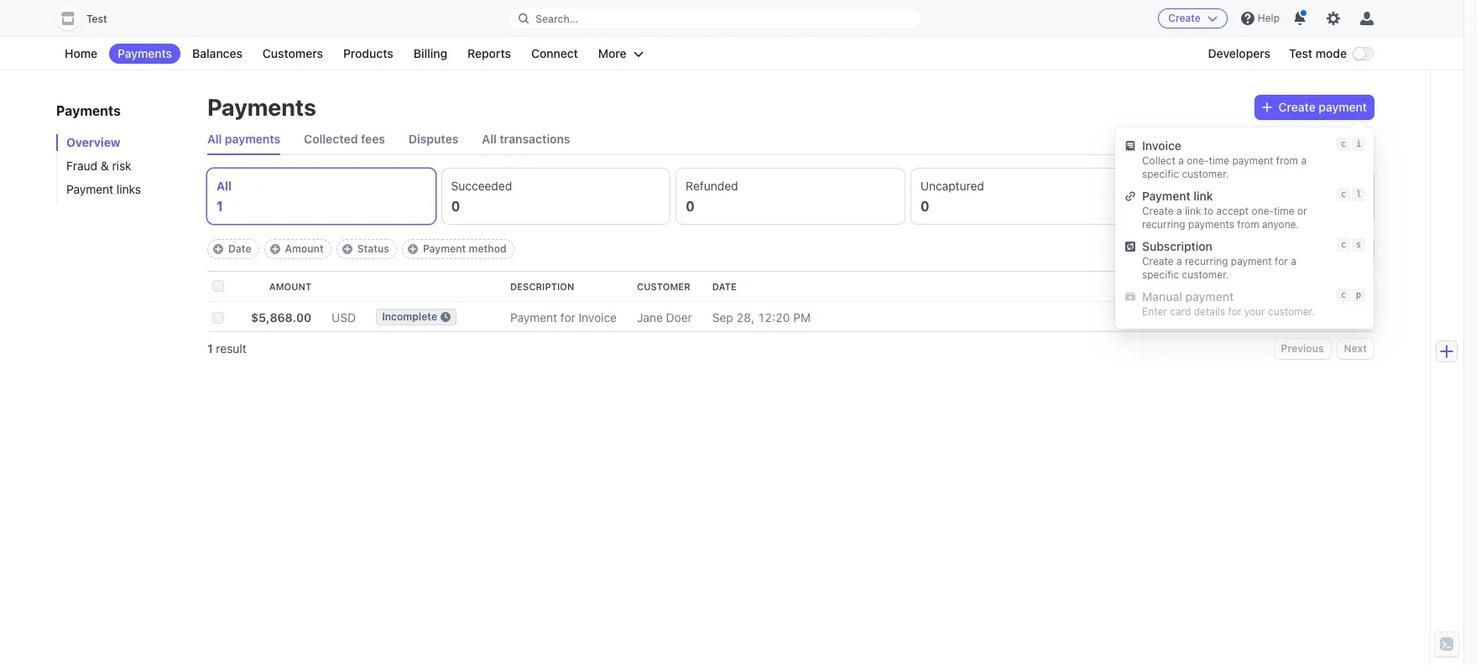 Task type: vqa. For each thing, say whether or not it's contained in the screenshot.


Task type: describe. For each thing, give the bounding box(es) containing it.
fraud & risk
[[66, 159, 131, 173]]

incomplete link
[[376, 302, 511, 333]]

c for payment link
[[1342, 189, 1347, 200]]

payments up overview
[[56, 103, 121, 118]]

c for invoice
[[1342, 139, 1347, 149]]

products link
[[335, 44, 402, 64]]

billing
[[414, 46, 448, 60]]

previous button
[[1275, 339, 1331, 359]]

all payments link
[[207, 124, 281, 155]]

time inside payment link create a link to accept one-time or recurring payments from anyone.
[[1275, 205, 1295, 217]]

payment links
[[66, 182, 141, 196]]

export
[[1222, 242, 1260, 256]]

fees
[[361, 132, 385, 146]]

jane
[[637, 310, 663, 325]]

connect
[[531, 46, 578, 60]]

$5,868.00
[[251, 310, 312, 325]]

recurring inside subscription create a recurring payment for a specific customer.
[[1186, 255, 1229, 268]]

payment for payment link create a link to accept one-time or recurring payments from anyone.
[[1143, 189, 1191, 203]]

0 for failed 0
[[1156, 199, 1165, 214]]

specific inside invoice collect a one-time payment from a specific customer.
[[1143, 168, 1180, 181]]

svg image
[[1263, 102, 1273, 113]]

create inside popup button
[[1279, 100, 1316, 114]]

invoice inside invoice collect a one-time payment from a specific customer.
[[1143, 139, 1182, 153]]

all for payments
[[207, 132, 222, 146]]

sep 28, 12:20 pm link
[[713, 304, 1348, 331]]

a up the or on the top of the page
[[1302, 155, 1307, 167]]

failed 0
[[1156, 179, 1188, 214]]

test for test mode
[[1290, 46, 1313, 60]]

risk
[[112, 159, 131, 173]]

specific inside subscription create a recurring payment for a specific customer.
[[1143, 269, 1180, 281]]

uncaptured 0
[[921, 179, 985, 214]]

payment inside popup button
[[1319, 100, 1368, 114]]

collected fees
[[304, 132, 385, 146]]

toolbar containing date
[[207, 239, 514, 259]]

customer. inside subscription create a recurring payment for a specific customer.
[[1183, 269, 1230, 281]]

1 vertical spatial invoice
[[579, 310, 617, 325]]

add status image
[[342, 244, 352, 254]]

home
[[65, 46, 97, 60]]

description
[[511, 281, 575, 292]]

payments up all payments
[[207, 93, 317, 121]]

all for 1
[[217, 179, 232, 193]]

payment for invoice
[[511, 310, 617, 325]]

one- inside payment link create a link to accept one-time or recurring payments from anyone.
[[1252, 205, 1275, 217]]

subscription
[[1143, 239, 1213, 254]]

collected
[[304, 132, 358, 146]]

all transactions link
[[482, 124, 571, 155]]

help
[[1259, 12, 1280, 24]]

overview link
[[56, 134, 191, 151]]

or
[[1298, 205, 1308, 217]]

overview
[[66, 135, 121, 149]]

a inside payment link create a link to accept one-time or recurring payments from anyone.
[[1177, 205, 1183, 217]]

all 1
[[217, 179, 232, 214]]

create inside payment link create a link to accept one-time or recurring payments from anyone.
[[1143, 205, 1174, 217]]

customers link
[[254, 44, 332, 64]]

0 vertical spatial link
[[1194, 189, 1214, 203]]

payments inside payment link create a link to accept one-time or recurring payments from anyone.
[[1189, 218, 1235, 231]]

&
[[101, 159, 109, 173]]

incomplete
[[382, 311, 437, 323]]

mode
[[1316, 46, 1348, 60]]

0 for refunded 0
[[686, 199, 695, 214]]

result
[[216, 342, 247, 356]]

0 vertical spatial payments
[[225, 132, 281, 146]]

add date image
[[213, 244, 223, 254]]

tab list containing all payments
[[207, 124, 1375, 155]]

disputes
[[409, 132, 459, 146]]

subscription create a recurring payment for a specific customer.
[[1143, 239, 1297, 281]]

uncaptured
[[921, 179, 985, 193]]

one- inside invoice collect a one-time payment from a specific customer.
[[1187, 155, 1210, 167]]

payment link create a link to accept one-time or recurring payments from anyone.
[[1143, 189, 1308, 231]]

edit columns button
[[1273, 238, 1375, 261]]

add payment method image
[[408, 244, 418, 254]]

test mode
[[1290, 46, 1348, 60]]

create payment button
[[1256, 96, 1375, 119]]

jane doer link
[[637, 304, 713, 331]]

disputes link
[[409, 124, 459, 155]]

succeeded
[[451, 179, 512, 193]]

payment inside invoice collect a one-time payment from a specific customer.
[[1233, 155, 1274, 167]]

for inside subscription create a recurring payment for a specific customer.
[[1276, 255, 1289, 268]]

collected fees link
[[304, 124, 385, 155]]

search…
[[536, 12, 579, 25]]

connect link
[[523, 44, 587, 64]]

0 for succeeded 0
[[451, 199, 460, 214]]

payment for invoice link
[[511, 304, 637, 331]]

help button
[[1235, 5, 1287, 32]]

payments right the home
[[118, 46, 172, 60]]

i
[[1357, 139, 1362, 149]]

recurring inside payment link create a link to accept one-time or recurring payments from anyone.
[[1143, 218, 1186, 231]]

$5,868.00 link
[[251, 304, 332, 331]]

a down anyone.
[[1292, 255, 1297, 268]]

1 inside all 1
[[217, 199, 223, 214]]

12:20
[[758, 310, 791, 325]]

1 vertical spatial amount
[[269, 281, 312, 292]]

succeeded 0
[[451, 179, 512, 214]]

usd link
[[332, 304, 376, 331]]

1 horizontal spatial date
[[713, 281, 737, 292]]

l
[[1357, 189, 1362, 200]]

sep
[[713, 310, 734, 325]]

from inside payment link create a link to accept one-time or recurring payments from anyone.
[[1238, 218, 1260, 231]]



Task type: locate. For each thing, give the bounding box(es) containing it.
payment down anyone.
[[1232, 255, 1273, 268]]

28,
[[737, 310, 755, 325]]

links
[[117, 182, 141, 196]]

time up payment link create a link to accept one-time or recurring payments from anyone. at the top
[[1210, 155, 1230, 167]]

0 horizontal spatial for
[[561, 310, 576, 325]]

0 vertical spatial one-
[[1187, 155, 1210, 167]]

recurring
[[1143, 218, 1186, 231], [1186, 255, 1229, 268]]

1 vertical spatial payments
[[1189, 218, 1235, 231]]

c left "s"
[[1342, 239, 1347, 250]]

all left transactions
[[482, 132, 497, 146]]

invoice left jane at the left top of page
[[579, 310, 617, 325]]

from up the or on the top of the page
[[1277, 155, 1299, 167]]

0 vertical spatial from
[[1277, 155, 1299, 167]]

2 tab list from the top
[[207, 169, 1375, 224]]

0 vertical spatial recurring
[[1143, 218, 1186, 231]]

2 vertical spatial c
[[1342, 239, 1347, 250]]

specific down the collect
[[1143, 168, 1180, 181]]

1 horizontal spatial time
[[1275, 205, 1295, 217]]

test for test
[[86, 13, 107, 25]]

for down description
[[561, 310, 576, 325]]

0 horizontal spatial payments
[[225, 132, 281, 146]]

1 result
[[207, 342, 247, 356]]

0 vertical spatial tab list
[[207, 124, 1375, 155]]

1 vertical spatial tab list
[[207, 169, 1375, 224]]

0 horizontal spatial one-
[[1187, 155, 1210, 167]]

0 down refunded
[[686, 199, 695, 214]]

fraud & risk link
[[56, 158, 191, 175]]

payments down to
[[1189, 218, 1235, 231]]

link up to
[[1194, 189, 1214, 203]]

reports
[[468, 46, 511, 60]]

next button
[[1338, 339, 1375, 359]]

0 horizontal spatial from
[[1238, 218, 1260, 231]]

specific down subscription
[[1143, 269, 1180, 281]]

c left l
[[1342, 189, 1347, 200]]

link left to
[[1186, 205, 1202, 217]]

date up sep
[[713, 281, 737, 292]]

invoice
[[1143, 139, 1182, 153], [579, 310, 617, 325]]

previous
[[1282, 343, 1325, 355]]

next
[[1345, 343, 1368, 355]]

0 inside failed 0
[[1156, 199, 1165, 214]]

recurring up subscription
[[1143, 218, 1186, 231]]

0 vertical spatial customer.
[[1183, 168, 1230, 181]]

collect
[[1143, 155, 1176, 167]]

all
[[207, 132, 222, 146], [482, 132, 497, 146], [217, 179, 232, 193]]

anyone.
[[1263, 218, 1300, 231]]

recurring down subscription
[[1186, 255, 1229, 268]]

tab list containing 1
[[207, 169, 1375, 224]]

create inside subscription create a recurring payment for a specific customer.
[[1143, 255, 1174, 268]]

4 0 from the left
[[1156, 199, 1165, 214]]

home link
[[56, 44, 106, 64]]

0 vertical spatial test
[[86, 13, 107, 25]]

one- up anyone.
[[1252, 205, 1275, 217]]

payment up accept at the right of page
[[1233, 155, 1274, 167]]

1 vertical spatial recurring
[[1186, 255, 1229, 268]]

create down subscription
[[1143, 255, 1174, 268]]

0 horizontal spatial 1
[[207, 342, 213, 356]]

3 c from the top
[[1342, 239, 1347, 250]]

1 c from the top
[[1342, 139, 1347, 149]]

more
[[599, 46, 627, 60]]

1 vertical spatial test
[[1290, 46, 1313, 60]]

all transactions
[[482, 132, 571, 146]]

all down all payments link
[[217, 179, 232, 193]]

2 customer. from the top
[[1183, 269, 1230, 281]]

from inside invoice collect a one-time payment from a specific customer.
[[1277, 155, 1299, 167]]

notifications image
[[1294, 12, 1307, 25]]

refunded
[[686, 179, 739, 193]]

a down subscription
[[1177, 255, 1183, 268]]

Search… text field
[[509, 8, 922, 29]]

payment down the collect
[[1143, 189, 1191, 203]]

1 0 from the left
[[451, 199, 460, 214]]

payments link
[[109, 44, 181, 64]]

2 c from the top
[[1342, 189, 1347, 200]]

0 inside refunded 0
[[686, 199, 695, 214]]

Search… search field
[[509, 8, 922, 29]]

0 horizontal spatial date
[[228, 243, 251, 255]]

date
[[228, 243, 251, 255], [713, 281, 737, 292]]

columns
[[1320, 242, 1368, 256]]

to
[[1205, 205, 1214, 217]]

payments
[[118, 46, 172, 60], [207, 93, 317, 121], [56, 103, 121, 118]]

0 vertical spatial c
[[1342, 139, 1347, 149]]

0 down succeeded
[[451, 199, 460, 214]]

developers link
[[1200, 44, 1280, 64]]

amount
[[285, 243, 324, 255], [269, 281, 312, 292]]

failed
[[1156, 179, 1188, 193]]

a down failed
[[1177, 205, 1183, 217]]

1 vertical spatial payment
[[1233, 155, 1274, 167]]

payment for payment links
[[66, 182, 113, 196]]

reports link
[[459, 44, 520, 64]]

0 vertical spatial invoice
[[1143, 139, 1182, 153]]

for
[[1276, 255, 1289, 268], [561, 310, 576, 325]]

0 vertical spatial amount
[[285, 243, 324, 255]]

create
[[1169, 12, 1201, 24], [1279, 100, 1316, 114], [1143, 205, 1174, 217], [1143, 255, 1174, 268]]

create inside "button"
[[1169, 12, 1201, 24]]

payment inside toolbar
[[423, 243, 466, 255]]

test button
[[56, 7, 124, 30]]

1 vertical spatial c
[[1342, 189, 1347, 200]]

0 horizontal spatial test
[[86, 13, 107, 25]]

payment for payment method
[[423, 243, 466, 255]]

transactions
[[500, 132, 571, 146]]

0 down uncaptured
[[921, 199, 930, 214]]

time
[[1210, 155, 1230, 167], [1275, 205, 1295, 217]]

invoice up the collect
[[1143, 139, 1182, 153]]

payment down fraud at the left top of page
[[66, 182, 113, 196]]

accept
[[1217, 205, 1250, 217]]

1 vertical spatial customer.
[[1183, 269, 1230, 281]]

1 specific from the top
[[1143, 168, 1180, 181]]

test inside button
[[86, 13, 107, 25]]

customer
[[637, 281, 691, 292]]

customers
[[263, 46, 323, 60]]

more button
[[590, 44, 652, 64]]

0 vertical spatial date
[[228, 243, 251, 255]]

billing link
[[405, 44, 456, 64]]

one- up failed
[[1187, 155, 1210, 167]]

0 vertical spatial 1
[[217, 199, 223, 214]]

0 down failed
[[1156, 199, 1165, 214]]

2 0 from the left
[[686, 199, 695, 214]]

1 horizontal spatial from
[[1277, 155, 1299, 167]]

0 inside succeeded 0
[[451, 199, 460, 214]]

2 specific from the top
[[1143, 269, 1180, 281]]

1 vertical spatial one-
[[1252, 205, 1275, 217]]

1 horizontal spatial test
[[1290, 46, 1313, 60]]

balances
[[192, 46, 243, 60]]

test left mode
[[1290, 46, 1313, 60]]

create payment
[[1279, 100, 1368, 114]]

c for subscription
[[1342, 239, 1347, 250]]

create button
[[1159, 8, 1228, 29]]

export button
[[1201, 238, 1266, 261]]

0 vertical spatial for
[[1276, 255, 1289, 268]]

1 vertical spatial specific
[[1143, 269, 1180, 281]]

1 horizontal spatial invoice
[[1143, 139, 1182, 153]]

0 vertical spatial time
[[1210, 155, 1230, 167]]

amount right add amount image
[[285, 243, 324, 255]]

edit columns
[[1295, 242, 1368, 256]]

all payments
[[207, 132, 281, 146]]

Select Item checkbox
[[212, 312, 224, 324]]

payments up all 1
[[225, 132, 281, 146]]

payment right add payment method icon
[[423, 243, 466, 255]]

customer. up to
[[1183, 168, 1230, 181]]

payment inside payment link create a link to accept one-time or recurring payments from anyone.
[[1143, 189, 1191, 203]]

create up developers link
[[1169, 12, 1201, 24]]

from down accept at the right of page
[[1238, 218, 1260, 231]]

c left i
[[1342, 139, 1347, 149]]

payment inside subscription create a recurring payment for a specific customer.
[[1232, 255, 1273, 268]]

jane doer
[[637, 310, 693, 325]]

1 horizontal spatial payments
[[1189, 218, 1235, 231]]

1 vertical spatial for
[[561, 310, 576, 325]]

invoice collect a one-time payment from a specific customer.
[[1143, 139, 1307, 181]]

a right the collect
[[1179, 155, 1185, 167]]

0 vertical spatial specific
[[1143, 168, 1180, 181]]

doer
[[666, 310, 693, 325]]

test up the home
[[86, 13, 107, 25]]

s
[[1357, 239, 1362, 250]]

payments
[[225, 132, 281, 146], [1189, 218, 1235, 231]]

0 vertical spatial payment
[[1319, 100, 1368, 114]]

1 left result
[[207, 342, 213, 356]]

for left edit
[[1276, 255, 1289, 268]]

1 vertical spatial 1
[[207, 342, 213, 356]]

payment method
[[423, 243, 507, 255]]

developers
[[1209, 46, 1271, 60]]

toolbar
[[207, 239, 514, 259]]

amount up $5,868.00 link
[[269, 281, 312, 292]]

Select All checkbox
[[212, 280, 224, 292]]

add amount image
[[270, 244, 280, 254]]

payment for payment for invoice
[[511, 310, 558, 325]]

1 vertical spatial link
[[1186, 205, 1202, 217]]

1 vertical spatial from
[[1238, 218, 1260, 231]]

products
[[343, 46, 394, 60]]

create right svg icon
[[1279, 100, 1316, 114]]

0 horizontal spatial time
[[1210, 155, 1230, 167]]

usd
[[332, 310, 356, 325]]

time inside invoice collect a one-time payment from a specific customer.
[[1210, 155, 1230, 167]]

edit
[[1295, 242, 1317, 256]]

amount inside toolbar
[[285, 243, 324, 255]]

payment down description
[[511, 310, 558, 325]]

1 vertical spatial time
[[1275, 205, 1295, 217]]

create down failed
[[1143, 205, 1174, 217]]

1 vertical spatial date
[[713, 281, 737, 292]]

customer. inside invoice collect a one-time payment from a specific customer.
[[1183, 168, 1230, 181]]

1 up add date image
[[217, 199, 223, 214]]

1 horizontal spatial one-
[[1252, 205, 1275, 217]]

payment
[[66, 182, 113, 196], [1143, 189, 1191, 203], [423, 243, 466, 255], [511, 310, 558, 325]]

1 tab list from the top
[[207, 124, 1375, 155]]

1 horizontal spatial for
[[1276, 255, 1289, 268]]

time up anyone.
[[1275, 205, 1295, 217]]

3 0 from the left
[[921, 199, 930, 214]]

c
[[1342, 139, 1347, 149], [1342, 189, 1347, 200], [1342, 239, 1347, 250]]

2 vertical spatial payment
[[1232, 255, 1273, 268]]

all for transactions
[[482, 132, 497, 146]]

customer.
[[1183, 168, 1230, 181], [1183, 269, 1230, 281]]

1 customer. from the top
[[1183, 168, 1230, 181]]

fraud
[[66, 159, 97, 173]]

status
[[357, 243, 390, 255]]

method
[[469, 243, 507, 255]]

tab list
[[207, 124, 1375, 155], [207, 169, 1375, 224]]

all up all 1
[[207, 132, 222, 146]]

0 horizontal spatial invoice
[[579, 310, 617, 325]]

payment links link
[[56, 181, 191, 198]]

refunded 0
[[686, 179, 739, 214]]

0 inside uncaptured 0
[[921, 199, 930, 214]]

test
[[86, 13, 107, 25], [1290, 46, 1313, 60]]

payment up i
[[1319, 100, 1368, 114]]

1 horizontal spatial 1
[[217, 199, 223, 214]]

sep 28, 12:20 pm
[[713, 310, 811, 325]]

link
[[1194, 189, 1214, 203], [1186, 205, 1202, 217]]

date right add date image
[[228, 243, 251, 255]]

0 for uncaptured 0
[[921, 199, 930, 214]]

customer. down export button at the right
[[1183, 269, 1230, 281]]

pm
[[794, 310, 811, 325]]

balances link
[[184, 44, 251, 64]]

from
[[1277, 155, 1299, 167], [1238, 218, 1260, 231]]



